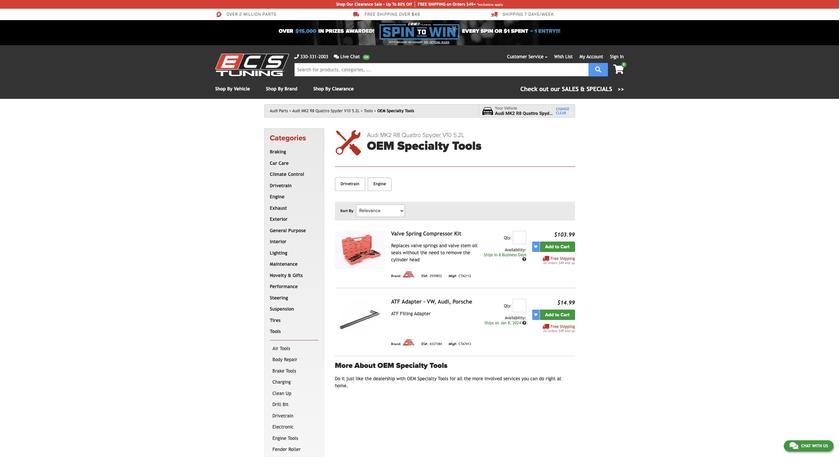 Task type: locate. For each thing, give the bounding box(es) containing it.
and down $14.99
[[565, 329, 571, 333]]

0 vertical spatial es#:
[[422, 274, 429, 278]]

sales
[[562, 85, 579, 92]]

1 vertical spatial cta tools - corporate logo image
[[403, 339, 415, 345]]

1 vertical spatial add
[[545, 312, 554, 318]]

clear link
[[556, 111, 570, 115]]

chat left us
[[802, 444, 811, 448]]

1 free shipping on orders $49 and up from the top
[[544, 256, 575, 265]]

80%
[[398, 2, 405, 7]]

comments image for live
[[334, 54, 339, 59]]

2 vertical spatial engine
[[273, 436, 287, 441]]

0 vertical spatial mfg#:
[[449, 274, 457, 278]]

service
[[529, 54, 544, 59]]

1 cart from the top
[[561, 244, 570, 250]]

1 vertical spatial comments image
[[790, 442, 799, 450]]

category navigation element
[[264, 128, 324, 457]]

1 vertical spatial tools link
[[269, 326, 317, 337]]

1 mfg#: from the top
[[449, 274, 457, 278]]

0 vertical spatial cta tools - corporate logo image
[[403, 271, 415, 277]]

0 vertical spatial and
[[439, 243, 447, 248]]

air tools link
[[271, 343, 317, 354]]

0 vertical spatial to
[[555, 244, 560, 250]]

comments image inside chat with us link
[[790, 442, 799, 450]]

2 es#: from the top
[[422, 342, 429, 346]]

drill
[[273, 402, 281, 407]]

drivetrain inside tools subcategories element
[[273, 413, 294, 418]]

shop inside shop our clearance sale - up to 80% off link
[[336, 2, 345, 7]]

1 vertical spatial brand:
[[391, 342, 402, 346]]

atf up "filling"
[[391, 298, 401, 305]]

1 horizontal spatial vehicle
[[504, 106, 517, 110]]

1 vertical spatial free
[[551, 256, 559, 261]]

free for valve spring compressor kit
[[551, 256, 559, 261]]

0 horizontal spatial comments image
[[334, 54, 339, 59]]

chat right live at the left of page
[[350, 54, 360, 59]]

2 add to wish list image from the top
[[534, 313, 538, 316]]

can
[[531, 376, 538, 381]]

0 vertical spatial orders
[[548, 261, 558, 265]]

$103.99
[[554, 231, 575, 238]]

shop by vehicle link
[[215, 86, 250, 91]]

comments image for chat
[[790, 442, 799, 450]]

free down $103.99
[[551, 256, 559, 261]]

to for kit
[[555, 244, 560, 250]]

add to wish list image
[[534, 245, 538, 248], [534, 313, 538, 316]]

specials
[[587, 85, 613, 92]]

audi inside audi mk2 r8 quattro spyder v10 5.2l oem specialty tools
[[367, 131, 379, 139]]

with inside do it just like the dealership with oem specialty tools for all the more involved services you can do right at home.
[[397, 376, 406, 381]]

1 vertical spatial $49
[[559, 261, 564, 265]]

spyder
[[331, 109, 343, 113], [540, 111, 554, 116], [423, 131, 441, 139]]

2 horizontal spatial mk2
[[506, 111, 515, 116]]

cart for $14.99
[[561, 312, 570, 318]]

quattro down shop by clearance
[[316, 109, 330, 113]]

like
[[356, 376, 364, 381]]

cta tools - corporate logo image for spring
[[403, 271, 415, 277]]

& right sales
[[581, 85, 585, 92]]

electronic link
[[271, 422, 317, 433]]

0 horizontal spatial clearance
[[332, 86, 354, 91]]

exhaust link
[[269, 203, 317, 214]]

0
[[623, 63, 625, 66]]

drill bit link
[[271, 399, 317, 410]]

1 horizontal spatial up
[[386, 2, 391, 7]]

2 brand: from the top
[[391, 342, 402, 346]]

1 vertical spatial clearance
[[332, 86, 354, 91]]

seals
[[391, 250, 402, 255]]

- right sale
[[383, 2, 385, 7]]

every spin or $1 spent = 1 entry!!!
[[462, 28, 561, 35]]

2 add to cart button from the top
[[540, 310, 575, 320]]

1 horizontal spatial r8
[[393, 131, 400, 139]]

1 vertical spatial with
[[813, 444, 822, 448]]

tools subcategories element
[[270, 340, 319, 457]]

climate control
[[270, 172, 304, 177]]

0 vertical spatial &
[[581, 85, 585, 92]]

availability: for $14.99
[[505, 316, 527, 320]]

clearance up audi mk2 r8 quattro spyder v10 5.2l link
[[332, 86, 354, 91]]

orders down $14.99
[[548, 329, 558, 333]]

quattro left clear
[[523, 111, 538, 116]]

brand: up more about oem specialty tools
[[391, 342, 402, 346]]

2 orders from the top
[[548, 329, 558, 333]]

1 vertical spatial and
[[565, 261, 571, 265]]

quattro down oem specialty tools
[[402, 131, 421, 139]]

add for $14.99
[[545, 312, 554, 318]]

up right clean
[[286, 391, 291, 396]]

by up audi mk2 r8 quattro spyder v10 5.2l link
[[326, 86, 331, 91]]

free shipping over $49 link
[[353, 11, 420, 17]]

0 horizontal spatial r8
[[310, 109, 314, 113]]

0 vertical spatial availability:
[[505, 248, 527, 252]]

shipping down $14.99
[[560, 324, 575, 329]]

0 vertical spatial up
[[386, 2, 391, 7]]

1 vertical spatial es#:
[[422, 342, 429, 346]]

tools
[[364, 109, 373, 113], [405, 109, 414, 113], [452, 139, 482, 153], [270, 329, 281, 334], [280, 346, 290, 351], [430, 361, 448, 370], [286, 368, 296, 374], [438, 376, 449, 381], [288, 436, 298, 441]]

availability:
[[505, 248, 527, 252], [505, 316, 527, 320]]

0 horizontal spatial mk2
[[302, 109, 309, 113]]

valve up remove
[[448, 243, 459, 248]]

0 vertical spatial over
[[227, 12, 238, 17]]

1 vertical spatial availability:
[[505, 316, 527, 320]]

and inside replaces valve springs and valve stem oil seals without the need to remove the cylinder head
[[439, 243, 447, 248]]

2 horizontal spatial r8
[[516, 111, 522, 116]]

shop for shop our clearance sale - up to 80% off
[[336, 2, 345, 7]]

2 valve from the left
[[448, 243, 459, 248]]

brand: down 'cylinder'
[[391, 274, 402, 278]]

0 vertical spatial comments image
[[334, 54, 339, 59]]

5.2l inside your vehicle audi mk2 r8 quattro spyder v10 5.2l
[[564, 111, 573, 116]]

with left us
[[813, 444, 822, 448]]

0 vertical spatial cart
[[561, 244, 570, 250]]

customer
[[507, 54, 527, 59]]

it
[[342, 376, 345, 381]]

add to cart button for $103.99
[[540, 242, 575, 252]]

to down $103.99
[[555, 244, 560, 250]]

ecs tuning 'spin to win' contest logo image
[[380, 23, 460, 40]]

2 vertical spatial free
[[551, 324, 559, 329]]

1 vertical spatial cart
[[561, 312, 570, 318]]

2 vertical spatial to
[[555, 312, 560, 318]]

mk2 inside your vehicle audi mk2 r8 quattro spyder v10 5.2l
[[506, 111, 515, 116]]

by right sort
[[349, 208, 354, 213]]

0 horizontal spatial chat
[[350, 54, 360, 59]]

add to cart down $14.99
[[545, 312, 570, 318]]

None number field
[[513, 231, 527, 244], [513, 299, 527, 312], [513, 231, 527, 244], [513, 299, 527, 312]]

to down $14.99
[[555, 312, 560, 318]]

ship
[[429, 2, 437, 7]]

adapter up atf filling adapter
[[402, 298, 422, 305]]

orders for $103.99
[[548, 261, 558, 265]]

specialty
[[387, 109, 404, 113], [398, 139, 449, 153], [396, 361, 428, 370], [418, 376, 437, 381]]

330-331-2003 link
[[294, 53, 328, 60]]

1 horizontal spatial v10
[[443, 131, 452, 139]]

car
[[270, 160, 277, 166]]

1 up from the top
[[572, 261, 575, 265]]

2 availability: from the top
[[505, 316, 527, 320]]

es#: 4337384
[[422, 342, 442, 346]]

1 vertical spatial in
[[494, 253, 498, 257]]

shipping 7 days/week
[[503, 12, 554, 17]]

1 vertical spatial add to cart button
[[540, 310, 575, 320]]

and down $103.99
[[565, 261, 571, 265]]

1 vertical spatial shipping
[[560, 256, 575, 261]]

vehicle
[[234, 86, 250, 91], [504, 106, 517, 110]]

comments image left chat with us
[[790, 442, 799, 450]]

spin
[[481, 28, 494, 35]]

no purchase necessary. see official rules .
[[389, 41, 450, 44]]

vehicle down ecs tuning image
[[234, 86, 250, 91]]

1 brand: from the top
[[391, 274, 402, 278]]

comments image inside live chat link
[[334, 54, 339, 59]]

1 horizontal spatial clearance
[[355, 2, 373, 7]]

valve up without
[[411, 243, 422, 248]]

r8 inside your vehicle audi mk2 r8 quattro spyder v10 5.2l
[[516, 111, 522, 116]]

change clear
[[556, 107, 570, 115]]

& inside 'link'
[[581, 85, 585, 92]]

1 vertical spatial chat
[[802, 444, 811, 448]]

spyder inside audi mk2 r8 quattro spyder v10 5.2l oem specialty tools
[[423, 131, 441, 139]]

up left "to"
[[386, 2, 391, 7]]

shop for shop by clearance
[[314, 86, 324, 91]]

8,
[[508, 321, 512, 325]]

chat
[[350, 54, 360, 59], [802, 444, 811, 448]]

mfg#: for kit
[[449, 274, 457, 278]]

shop by clearance link
[[314, 86, 354, 91]]

0 vertical spatial atf
[[391, 298, 401, 305]]

2 cta tools - corporate logo image from the top
[[403, 339, 415, 345]]

and right the 'springs'
[[439, 243, 447, 248]]

5.2l inside audi mk2 r8 quattro spyder v10 5.2l oem specialty tools
[[453, 131, 465, 139]]

drivetrain up electronic
[[273, 413, 294, 418]]

1 horizontal spatial with
[[813, 444, 822, 448]]

1 vertical spatial add to cart
[[545, 312, 570, 318]]

exterior link
[[269, 214, 317, 225]]

phone image
[[294, 54, 299, 59]]

mfg#: for vw,
[[449, 342, 457, 346]]

1 add to wish list image from the top
[[534, 245, 538, 248]]

audi for audi mk2 r8 quattro spyder v10 5.2l
[[292, 109, 300, 113]]

and for valve spring compressor kit
[[565, 261, 571, 265]]

up down $14.99
[[572, 329, 575, 333]]

adapter down the atf adapter - vw, audi, porsche link
[[414, 311, 431, 316]]

0 horizontal spatial &
[[288, 273, 291, 278]]

over left $15,000
[[279, 28, 293, 35]]

2024
[[513, 321, 521, 325]]

audi parts link
[[270, 109, 291, 113]]

body
[[273, 357, 283, 362]]

comments image
[[334, 54, 339, 59], [790, 442, 799, 450]]

days
[[518, 253, 527, 257]]

v10 for audi mk2 r8 quattro spyder v10 5.2l
[[344, 109, 351, 113]]

0 vertical spatial engine link
[[368, 178, 392, 191]]

1 horizontal spatial tools link
[[364, 109, 376, 113]]

1 horizontal spatial in
[[494, 253, 498, 257]]

audi down oem specialty tools
[[367, 131, 379, 139]]

spring
[[406, 230, 422, 237]]

over 2 million parts link
[[215, 11, 277, 17]]

2 vertical spatial $49
[[559, 329, 564, 333]]

spyder inside your vehicle audi mk2 r8 quattro spyder v10 5.2l
[[540, 111, 554, 116]]

interior
[[270, 239, 287, 244]]

performance link
[[269, 281, 317, 292]]

on
[[447, 2, 452, 7], [544, 261, 547, 265], [495, 321, 499, 325], [544, 329, 547, 333]]

4337384
[[430, 342, 442, 346]]

audi right parts
[[292, 109, 300, 113]]

ecs tuning image
[[215, 54, 289, 76]]

body repair link
[[271, 354, 317, 366]]

1 vertical spatial -
[[424, 298, 426, 305]]

to for vw,
[[555, 312, 560, 318]]

1 horizontal spatial chat
[[802, 444, 811, 448]]

1 es#: from the top
[[422, 274, 429, 278]]

with down more about oem specialty tools
[[397, 376, 406, 381]]

maintenance link
[[269, 259, 317, 270]]

bit
[[283, 402, 289, 407]]

mk2 inside audi mk2 r8 quattro spyder v10 5.2l oem specialty tools
[[380, 131, 392, 139]]

1 vertical spatial &
[[288, 273, 291, 278]]

& left the gifts
[[288, 273, 291, 278]]

to right need
[[441, 250, 445, 255]]

$49 right the over
[[412, 12, 420, 17]]

oem
[[378, 109, 386, 113], [367, 139, 394, 153], [378, 361, 394, 370], [407, 376, 416, 381]]

cta7413
[[459, 342, 471, 346]]

0 horizontal spatial with
[[397, 376, 406, 381]]

the right like
[[365, 376, 372, 381]]

1 vertical spatial to
[[441, 250, 445, 255]]

off
[[406, 2, 412, 7]]

add
[[545, 244, 554, 250], [545, 312, 554, 318]]

to
[[392, 2, 397, 7]]

2 atf from the top
[[391, 311, 399, 316]]

2 mfg#: from the top
[[449, 342, 457, 346]]

up
[[386, 2, 391, 7], [286, 391, 291, 396]]

audi left parts
[[270, 109, 278, 113]]

shipping for $103.99
[[560, 256, 575, 261]]

quattro inside audi mk2 r8 quattro spyder v10 5.2l oem specialty tools
[[402, 131, 421, 139]]

2 up from the top
[[572, 329, 575, 333]]

orders right question circle image on the bottom
[[548, 261, 558, 265]]

by for clearance
[[326, 86, 331, 91]]

availability: up 2024
[[505, 316, 527, 320]]

1 vertical spatial ships
[[485, 321, 494, 325]]

es#: left 4337384
[[422, 342, 429, 346]]

cta tools - corporate logo image left es#: 4337384
[[403, 339, 415, 345]]

0 vertical spatial in
[[318, 28, 324, 35]]

by left brand
[[278, 86, 283, 91]]

r8 inside audi mk2 r8 quattro spyder v10 5.2l oem specialty tools
[[393, 131, 400, 139]]

free down $14.99
[[551, 324, 559, 329]]

tools link left oem specialty tools
[[364, 109, 376, 113]]

cart down $103.99
[[561, 244, 570, 250]]

by
[[227, 86, 233, 91], [278, 86, 283, 91], [326, 86, 331, 91], [349, 208, 354, 213]]

oem inside do it just like the dealership with oem specialty tools for all the more involved services you can do right at home.
[[407, 376, 416, 381]]

free
[[365, 12, 376, 17], [551, 256, 559, 261], [551, 324, 559, 329]]

sign in link
[[610, 54, 624, 59]]

0 vertical spatial $49
[[412, 12, 420, 17]]

general purpose link
[[269, 225, 317, 236]]

ships left jan
[[485, 321, 494, 325]]

0 horizontal spatial valve
[[411, 243, 422, 248]]

2 horizontal spatial spyder
[[540, 111, 554, 116]]

up inside shop our clearance sale - up to 80% off link
[[386, 2, 391, 7]]

2 vertical spatial shipping
[[560, 324, 575, 329]]

0 horizontal spatial quattro
[[316, 109, 330, 113]]

quattro
[[316, 109, 330, 113], [523, 111, 538, 116], [402, 131, 421, 139]]

cta tools - corporate logo image
[[403, 271, 415, 277], [403, 339, 415, 345]]

1 horizontal spatial valve
[[448, 243, 459, 248]]

filling
[[400, 311, 413, 316]]

$49 for valve spring compressor kit
[[559, 261, 564, 265]]

ships left 8
[[484, 253, 493, 257]]

audi for audi mk2 r8 quattro spyder v10 5.2l oem specialty tools
[[367, 131, 379, 139]]

0 vertical spatial engine
[[374, 182, 386, 186]]

1 vertical spatial free shipping on orders $49 and up
[[544, 324, 575, 333]]

1 vertical spatial atf
[[391, 311, 399, 316]]

0 vertical spatial adapter
[[402, 298, 422, 305]]

free shipping on orders $49 and up for $103.99
[[544, 256, 575, 265]]

valve
[[411, 243, 422, 248], [448, 243, 459, 248]]

& inside category navigation "element"
[[288, 273, 291, 278]]

0 vertical spatial vehicle
[[234, 86, 250, 91]]

entry!!!
[[539, 28, 561, 35]]

- left the vw, on the bottom of page
[[424, 298, 426, 305]]

cta tools - corporate logo image down head at the bottom of the page
[[403, 271, 415, 277]]

0 vertical spatial tools link
[[364, 109, 376, 113]]

1 orders from the top
[[548, 261, 558, 265]]

$49 down $14.99
[[559, 329, 564, 333]]

1 vertical spatial mfg#:
[[449, 342, 457, 346]]

shopping cart image
[[614, 65, 624, 74]]

in left prizes
[[318, 28, 324, 35]]

ping
[[437, 2, 446, 7]]

1 add to cart button from the top
[[540, 242, 575, 252]]

0 vertical spatial add to cart button
[[540, 242, 575, 252]]

1 horizontal spatial mk2
[[380, 131, 392, 139]]

0 vertical spatial chat
[[350, 54, 360, 59]]

add to cart button down $103.99
[[540, 242, 575, 252]]

qty: up 8,
[[504, 304, 512, 308]]

drivetrain down climate
[[270, 183, 292, 188]]

1 qty: from the top
[[504, 235, 512, 240]]

free for atf adapter - vw, audi, porsche
[[551, 324, 559, 329]]

es#: for compressor
[[422, 274, 429, 278]]

cart down $14.99
[[561, 312, 570, 318]]

2 vertical spatial and
[[565, 329, 571, 333]]

clearance for by
[[332, 86, 354, 91]]

mk2 for audi mk2 r8 quattro spyder v10 5.2l oem specialty tools
[[380, 131, 392, 139]]

and
[[439, 243, 447, 248], [565, 261, 571, 265], [565, 329, 571, 333]]

question circle image
[[523, 321, 527, 325]]

tools link up the air tools link
[[269, 326, 317, 337]]

live
[[340, 54, 349, 59]]

add to cart down $103.99
[[545, 244, 570, 250]]

brake
[[273, 368, 284, 374]]

$49 inside free shipping over $49 link
[[412, 12, 420, 17]]

v10 inside audi mk2 r8 quattro spyder v10 5.2l oem specialty tools
[[443, 131, 452, 139]]

shipping
[[377, 12, 398, 17]]

valve spring compressor kit
[[391, 230, 461, 237]]

0 horizontal spatial -
[[383, 2, 385, 7]]

vehicle right your
[[504, 106, 517, 110]]

2 cart from the top
[[561, 312, 570, 318]]

0 vertical spatial brand:
[[391, 274, 402, 278]]

in left 8
[[494, 253, 498, 257]]

qty: for atf adapter - vw, audi, porsche
[[504, 304, 512, 308]]

add to cart
[[545, 244, 570, 250], [545, 312, 570, 318]]

shop by brand
[[266, 86, 297, 91]]

qty:
[[504, 235, 512, 240], [504, 304, 512, 308]]

0 vertical spatial ships
[[484, 253, 493, 257]]

1 add to cart from the top
[[545, 244, 570, 250]]

mfg#: left the cta2112
[[449, 274, 457, 278]]

body repair
[[273, 357, 297, 362]]

exhaust
[[270, 205, 287, 211]]

atf left "filling"
[[391, 311, 399, 316]]

kit
[[454, 230, 461, 237]]

clearance right our
[[355, 2, 373, 7]]

1 vertical spatial engine link
[[269, 191, 317, 203]]

add to cart button down $14.99
[[540, 310, 575, 320]]

1 horizontal spatial -
[[424, 298, 426, 305]]

by down ecs tuning image
[[227, 86, 233, 91]]

availability: up business
[[505, 248, 527, 252]]

2 add to cart from the top
[[545, 312, 570, 318]]

1 vertical spatial orders
[[548, 329, 558, 333]]

vw,
[[427, 298, 437, 305]]

braking
[[270, 149, 286, 155]]

1 availability: from the top
[[505, 248, 527, 252]]

2 free shipping on orders $49 and up from the top
[[544, 324, 575, 333]]

es#: left 2939852
[[422, 274, 429, 278]]

clean up
[[273, 391, 291, 396]]

0 vertical spatial add to cart
[[545, 244, 570, 250]]

up for $103.99
[[572, 261, 575, 265]]

1 vertical spatial qty:
[[504, 304, 512, 308]]

2 add from the top
[[545, 312, 554, 318]]

ships for valve spring compressor kit
[[484, 253, 493, 257]]

free shipping on orders $49 and up down $103.99
[[544, 256, 575, 265]]

1 add from the top
[[545, 244, 554, 250]]

brand: for valve
[[391, 274, 402, 278]]

qty: for valve spring compressor kit
[[504, 235, 512, 240]]

availability: for $103.99
[[505, 248, 527, 252]]

tools inside do it just like the dealership with oem specialty tools for all the more involved services you can do right at home.
[[438, 376, 449, 381]]

fender roller link
[[271, 444, 317, 455]]

2 qty: from the top
[[504, 304, 512, 308]]

r8 for audi mk2 r8 quattro spyder v10 5.2l oem specialty tools
[[393, 131, 400, 139]]

1 horizontal spatial over
[[279, 28, 293, 35]]

1 atf from the top
[[391, 298, 401, 305]]

1 valve from the left
[[411, 243, 422, 248]]

right
[[546, 376, 556, 381]]

drivetrain for the "drivetrain" link underneath control at top
[[270, 183, 292, 188]]

free shipping on orders $49 and up down $14.99
[[544, 324, 575, 333]]

$49 down $103.99
[[559, 261, 564, 265]]

2 horizontal spatial quattro
[[523, 111, 538, 116]]

add to cart button
[[540, 242, 575, 252], [540, 310, 575, 320]]

over left 2
[[227, 12, 238, 17]]

free shipping on orders $49 and up for $14.99
[[544, 324, 575, 333]]

atf adapter - vw, audi, porsche link
[[391, 298, 472, 305]]

audi down your
[[495, 111, 505, 116]]

electronic
[[273, 424, 294, 430]]

0 horizontal spatial over
[[227, 12, 238, 17]]

1 horizontal spatial quattro
[[402, 131, 421, 139]]

2 horizontal spatial v10
[[555, 111, 563, 116]]

0 vertical spatial qty:
[[504, 235, 512, 240]]

account
[[587, 54, 604, 59]]

mfg#: left cta7413
[[449, 342, 457, 346]]

1 vertical spatial up
[[572, 329, 575, 333]]

shipping down $103.99
[[560, 256, 575, 261]]

shipping left 7
[[503, 12, 523, 17]]

shop
[[336, 2, 345, 7], [215, 86, 226, 91], [266, 86, 277, 91], [314, 86, 324, 91]]

free down shop our clearance sale - up to 80% off
[[365, 12, 376, 17]]

up down $103.99
[[572, 261, 575, 265]]

add to wish list image for $14.99
[[534, 313, 538, 316]]

home.
[[335, 383, 348, 388]]

0 vertical spatial up
[[572, 261, 575, 265]]

0 vertical spatial clearance
[[355, 2, 373, 7]]

comments image left live at the left of page
[[334, 54, 339, 59]]

stem
[[461, 243, 471, 248]]

drivetrain link up sort by on the top left
[[335, 178, 365, 191]]

1 cta tools - corporate logo image from the top
[[403, 271, 415, 277]]

qty: up business
[[504, 235, 512, 240]]



Task type: describe. For each thing, give the bounding box(es) containing it.
remove
[[446, 250, 462, 255]]

valve spring compressor kit link
[[391, 230, 461, 237]]

suspension
[[270, 306, 294, 312]]

spyder for audi mk2 r8 quattro spyder v10 5.2l oem specialty tools
[[423, 131, 441, 139]]

oem inside audi mk2 r8 quattro spyder v10 5.2l oem specialty tools
[[367, 139, 394, 153]]

do it just like the dealership with oem specialty tools for all the more involved services you can do right at home.
[[335, 376, 562, 388]]

the down the 'springs'
[[421, 250, 428, 255]]

replaces valve springs and valve stem oil seals without the need to remove the cylinder head
[[391, 243, 478, 262]]

$49 for atf adapter - vw, audi, porsche
[[559, 329, 564, 333]]

0 horizontal spatial vehicle
[[234, 86, 250, 91]]

million
[[244, 12, 261, 17]]

exterior
[[270, 217, 288, 222]]

cta2112
[[459, 274, 471, 278]]

our
[[347, 2, 354, 7]]

see official rules link
[[424, 41, 449, 45]]

0 horizontal spatial tools link
[[269, 326, 317, 337]]

all
[[457, 376, 463, 381]]

general purpose
[[270, 228, 306, 233]]

5.2l for audi mk2 r8 quattro spyder v10 5.2l
[[352, 109, 360, 113]]

1 horizontal spatial engine link
[[368, 178, 392, 191]]

more
[[335, 361, 353, 370]]

add to cart for $103.99
[[545, 244, 570, 250]]

quattro for audi mk2 r8 quattro spyder v10 5.2l oem specialty tools
[[402, 131, 421, 139]]

sign in
[[610, 54, 624, 59]]

valve
[[391, 230, 405, 237]]

chat with us link
[[784, 440, 834, 452]]

oil
[[472, 243, 478, 248]]

atf adapter - vw, audi, porsche
[[391, 298, 472, 305]]

orders
[[453, 2, 465, 7]]

compressor
[[423, 230, 453, 237]]

shop for shop by vehicle
[[215, 86, 226, 91]]

shop by brand link
[[266, 86, 297, 91]]

care
[[279, 160, 289, 166]]

ships in 8 business days
[[484, 253, 527, 257]]

brand
[[285, 86, 297, 91]]

drivetrain for the "drivetrain" link below bit
[[273, 413, 294, 418]]

to inside replaces valve springs and valve stem oil seals without the need to remove the cylinder head
[[441, 250, 445, 255]]

0 link
[[608, 62, 627, 75]]

engine tools
[[273, 436, 298, 441]]

cylinder
[[391, 257, 408, 262]]

audi for audi parts
[[270, 109, 278, 113]]

drivetrain link down control at top
[[269, 180, 317, 191]]

question circle image
[[523, 257, 527, 261]]

engine inside tools subcategories element
[[273, 436, 287, 441]]

engine tools link
[[271, 433, 317, 444]]

oem specialty tools
[[378, 109, 414, 113]]

performance
[[270, 284, 298, 289]]

tires
[[270, 318, 281, 323]]

up inside clean up "link"
[[286, 391, 291, 396]]

ships for atf adapter - vw, audi, porsche
[[485, 321, 494, 325]]

steering
[[270, 295, 288, 301]]

car care
[[270, 160, 289, 166]]

add for $103.99
[[545, 244, 554, 250]]

1 vertical spatial engine
[[270, 194, 285, 199]]

at
[[557, 376, 562, 381]]

es#4337384 - cta7413 - atf adapter - vw, audi, porsche - atf filling adapter - cta tools - audi volkswagen porsche image
[[335, 299, 386, 337]]

& for sales
[[581, 85, 585, 92]]

audi inside your vehicle audi mk2 r8 quattro spyder v10 5.2l
[[495, 111, 505, 116]]

lighting
[[270, 250, 287, 256]]

over
[[399, 12, 411, 17]]

$14.99
[[558, 299, 575, 306]]

more
[[473, 376, 483, 381]]

every
[[462, 28, 480, 35]]

quattro inside your vehicle audi mk2 r8 quattro spyder v10 5.2l
[[523, 111, 538, 116]]

business
[[502, 253, 517, 257]]

0 vertical spatial shipping
[[503, 12, 523, 17]]

mk2 for audi mk2 r8 quattro spyder v10 5.2l
[[302, 109, 309, 113]]

r8 for audi mk2 r8 quattro spyder v10 5.2l
[[310, 109, 314, 113]]

just
[[346, 376, 354, 381]]

sale
[[375, 2, 382, 7]]

& for novelty
[[288, 273, 291, 278]]

tools inside audi mk2 r8 quattro spyder v10 5.2l oem specialty tools
[[452, 139, 482, 153]]

cta tools - corporate logo image for adapter
[[403, 339, 415, 345]]

shop by clearance
[[314, 86, 354, 91]]

list
[[566, 54, 573, 59]]

atf for atf filling adapter
[[391, 311, 399, 316]]

orders for $14.99
[[548, 329, 558, 333]]

shop our clearance sale - up to 80% off
[[336, 2, 412, 7]]

brand: for atf
[[391, 342, 402, 346]]

audi,
[[438, 298, 451, 305]]

$1
[[504, 28, 510, 35]]

shipping for $14.99
[[560, 324, 575, 329]]

parts
[[263, 12, 277, 17]]

apply
[[495, 3, 503, 6]]

us
[[824, 444, 828, 448]]

specialty inside do it just like the dealership with oem specialty tools for all the more involved services you can do right at home.
[[418, 376, 437, 381]]

*exclusions
[[477, 3, 494, 6]]

control
[[288, 172, 304, 177]]

do
[[335, 376, 340, 381]]

vehicle inside your vehicle audi mk2 r8 quattro spyder v10 5.2l
[[504, 106, 517, 110]]

es#2939852 - cta2112 - valve spring compressor kit - replaces valve springs and valve stem oil seals without the need to remove the cylinder head - cta tools - audi bmw volkswagen mercedes benz mini porsche image
[[335, 231, 386, 269]]

your vehicle audi mk2 r8 quattro spyder v10 5.2l
[[495, 106, 573, 116]]

maintenance
[[270, 261, 298, 267]]

by for vehicle
[[227, 86, 233, 91]]

audi parts
[[270, 109, 288, 113]]

1 vertical spatial adapter
[[414, 311, 431, 316]]

air tools
[[273, 346, 290, 351]]

charging link
[[271, 377, 317, 388]]

drivetrain up sort by on the top left
[[341, 182, 360, 186]]

ships on jan 8, 2024
[[485, 321, 523, 325]]

add to wish list image for $103.99
[[534, 245, 538, 248]]

wish list
[[554, 54, 573, 59]]

clear
[[556, 111, 566, 115]]

0 vertical spatial free
[[365, 12, 376, 17]]

add to cart for $14.99
[[545, 312, 570, 318]]

atf filling adapter
[[391, 311, 431, 316]]

specialty inside audi mk2 r8 quattro spyder v10 5.2l oem specialty tools
[[398, 139, 449, 153]]

and for atf adapter - vw, audi, porsche
[[565, 329, 571, 333]]

shop for shop by brand
[[266, 86, 277, 91]]

0 horizontal spatial engine link
[[269, 191, 317, 203]]

gifts
[[293, 273, 303, 278]]

drivetrain link down bit
[[271, 410, 317, 422]]

v10 inside your vehicle audi mk2 r8 quattro spyder v10 5.2l
[[555, 111, 563, 116]]

over for over $15,000 in prizes
[[279, 28, 293, 35]]

atf for atf adapter - vw, audi, porsche
[[391, 298, 401, 305]]

cart for $103.99
[[561, 244, 570, 250]]

v10 for audi mk2 r8 quattro spyder v10 5.2l oem specialty tools
[[443, 131, 452, 139]]

up for $14.99
[[572, 329, 575, 333]]

add to cart button for $14.99
[[540, 310, 575, 320]]

the right all
[[464, 376, 471, 381]]

es#: for -
[[422, 342, 429, 346]]

spyder for audi mk2 r8 quattro spyder v10 5.2l
[[331, 109, 343, 113]]

331-
[[310, 54, 319, 59]]

=
[[531, 28, 533, 35]]

$15,000
[[295, 28, 316, 35]]

the down stem
[[464, 250, 470, 255]]

over for over 2 million parts
[[227, 12, 238, 17]]

over 2 million parts
[[227, 12, 277, 17]]

search image
[[595, 66, 601, 72]]

1
[[535, 28, 537, 35]]

live chat
[[340, 54, 360, 59]]

customer service
[[507, 54, 544, 59]]

5.2l for audi mk2 r8 quattro spyder v10 5.2l oem specialty tools
[[453, 131, 465, 139]]

prizes
[[325, 28, 344, 35]]

by for brand
[[278, 86, 283, 91]]

clearance for our
[[355, 2, 373, 7]]

2
[[239, 12, 242, 17]]

0 vertical spatial -
[[383, 2, 385, 7]]

Search text field
[[294, 63, 589, 76]]

air
[[273, 346, 279, 351]]

more about oem specialty tools
[[335, 361, 448, 370]]

2003
[[319, 54, 328, 59]]

climate control link
[[269, 169, 317, 180]]

head
[[410, 257, 420, 262]]

services
[[504, 376, 520, 381]]

quattro for audi mk2 r8 quattro spyder v10 5.2l
[[316, 109, 330, 113]]



Task type: vqa. For each thing, say whether or not it's contained in the screenshot.
2nd Ships on Jan 5, 2024 from the bottom of the page
no



